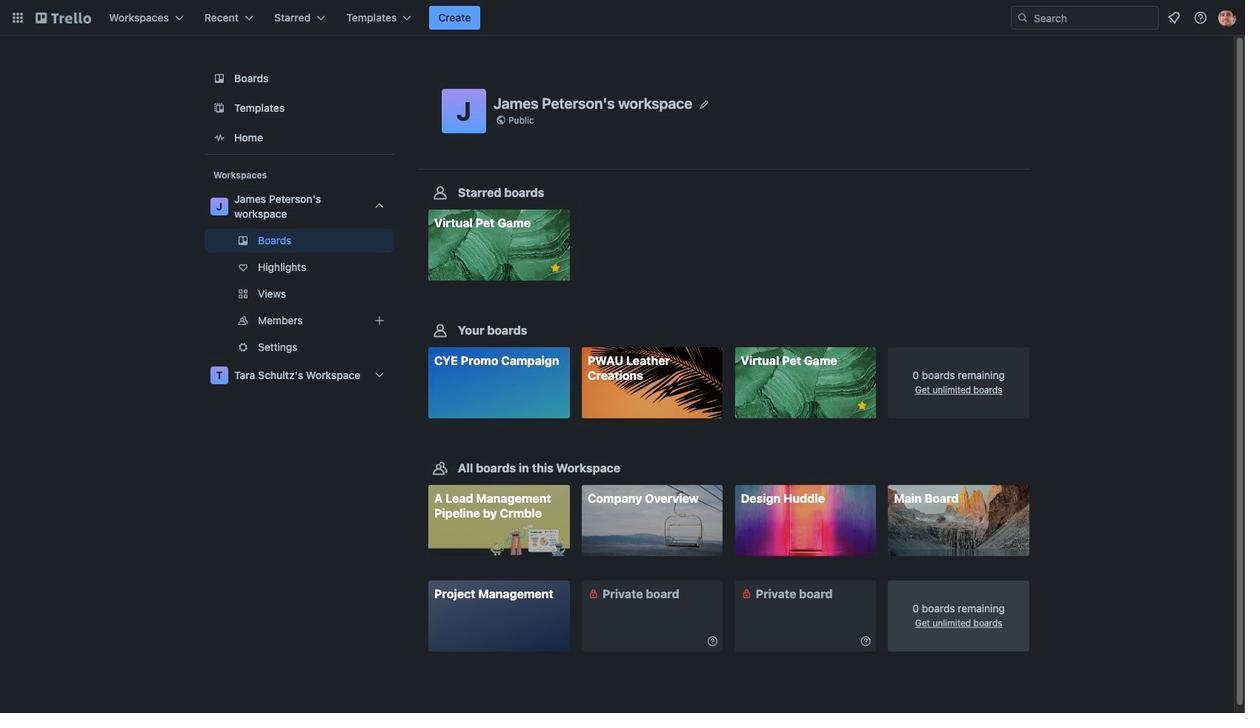 Task type: vqa. For each thing, say whether or not it's contained in the screenshot.
Add Power-Ups link
no



Task type: locate. For each thing, give the bounding box(es) containing it.
james peterson (jamespeterson93) image
[[1219, 9, 1236, 27]]

sm image
[[586, 587, 601, 602], [705, 634, 720, 649], [859, 634, 873, 649]]

1 horizontal spatial sm image
[[705, 634, 720, 649]]

primary element
[[0, 0, 1245, 36]]

back to home image
[[36, 6, 91, 30]]

search image
[[1017, 12, 1029, 24]]



Task type: describe. For each thing, give the bounding box(es) containing it.
0 horizontal spatial sm image
[[586, 587, 601, 602]]

2 horizontal spatial sm image
[[859, 634, 873, 649]]

sm image
[[740, 587, 754, 602]]

0 notifications image
[[1165, 9, 1183, 27]]

Search field
[[1011, 6, 1159, 30]]

template board image
[[211, 99, 228, 117]]

home image
[[211, 129, 228, 147]]

open information menu image
[[1193, 10, 1208, 25]]

click to unstar this board. it will be removed from your starred list. image
[[549, 262, 562, 275]]

board image
[[211, 70, 228, 87]]

add image
[[371, 312, 388, 330]]

click to unstar this board. it will be removed from your starred list. image
[[856, 400, 869, 413]]



